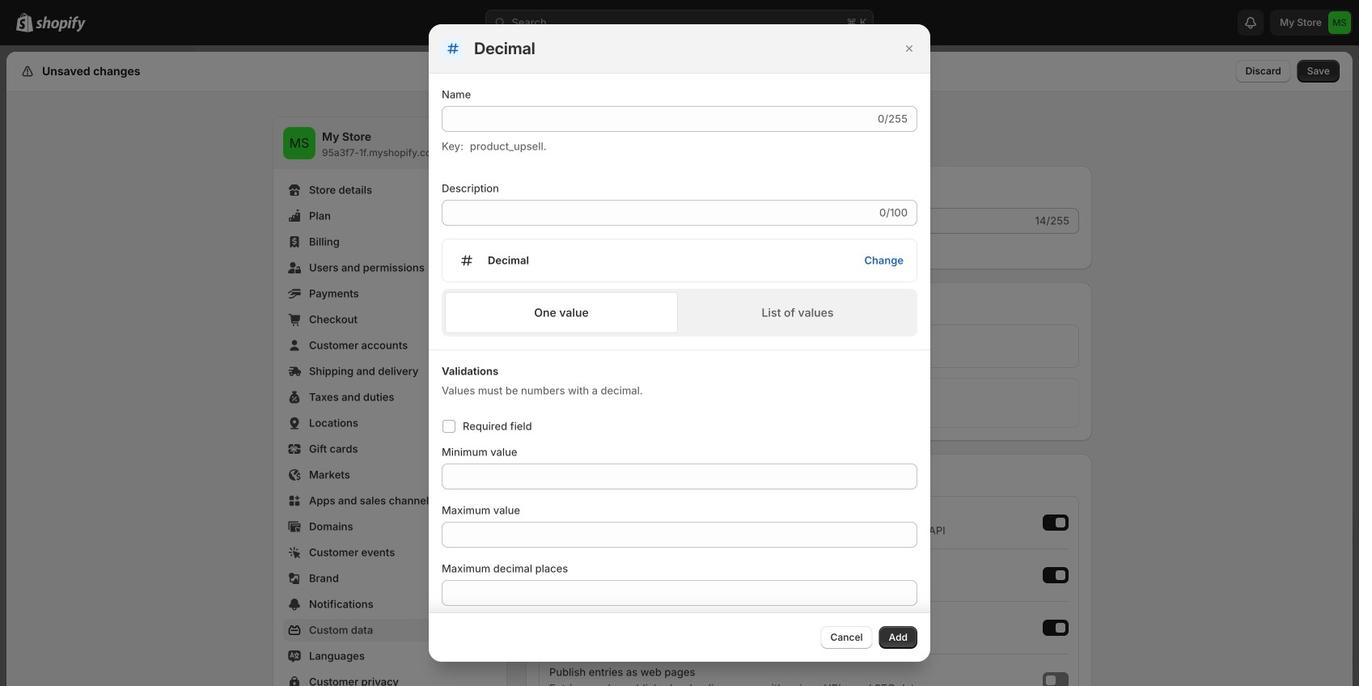 Task type: describe. For each thing, give the bounding box(es) containing it.
shop settings menu element
[[273, 117, 506, 686]]

my store image
[[283, 127, 316, 159]]



Task type: vqa. For each thing, say whether or not it's contained in the screenshot.
Test Store icon
no



Task type: locate. For each thing, give the bounding box(es) containing it.
None text field
[[442, 464, 917, 489]]

dialog
[[0, 24, 1359, 662]]

None text field
[[442, 106, 875, 132], [442, 200, 876, 226], [442, 522, 917, 548], [442, 580, 917, 606], [442, 106, 875, 132], [442, 200, 876, 226], [442, 522, 917, 548], [442, 580, 917, 606]]

toggle publishing entries as web pages image
[[1046, 676, 1056, 685]]

settings dialog
[[6, 52, 1353, 686]]

shopify image
[[36, 16, 86, 32]]



